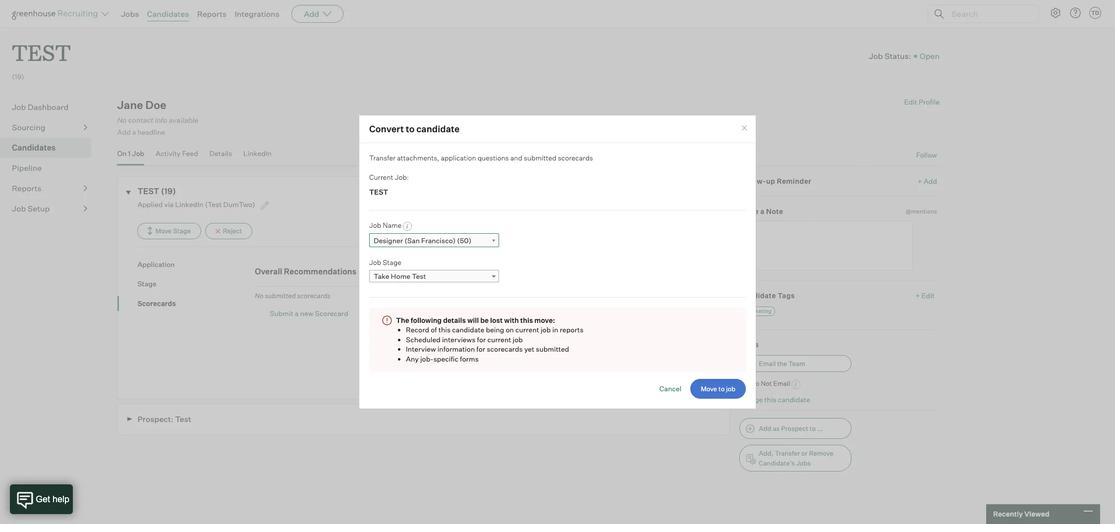 Task type: vqa. For each thing, say whether or not it's contained in the screenshot.
Add an email address link
no



Task type: locate. For each thing, give the bounding box(es) containing it.
job left in
[[541, 326, 551, 334]]

email the team button
[[740, 356, 852, 372]]

2 vertical spatial candidate
[[778, 396, 811, 404]]

1 vertical spatial transfer
[[775, 449, 800, 457]]

job stage
[[369, 258, 402, 267]]

1 vertical spatial (19)
[[161, 187, 176, 196]]

0 vertical spatial test
[[412, 272, 426, 280]]

job left status:
[[869, 51, 883, 61]]

1 vertical spatial candidates
[[12, 143, 56, 153]]

take home test link
[[369, 270, 499, 282]]

stage for job stage
[[383, 258, 402, 267]]

interviews
[[442, 335, 476, 344]]

any
[[406, 355, 419, 363]]

1 horizontal spatial this
[[520, 316, 533, 324]]

close image
[[741, 124, 749, 132]]

add, transfer or remove candidate's jobs button
[[740, 445, 852, 472]]

take
[[374, 272, 389, 280]]

recommendations
[[284, 267, 357, 277]]

candidate up attachments,
[[417, 123, 460, 134]]

jobs link
[[121, 9, 139, 19]]

transfer up candidate's at the bottom
[[775, 449, 800, 457]]

0 horizontal spatial candidates link
[[12, 142, 87, 154]]

stage inside move stage button
[[173, 227, 191, 235]]

0 vertical spatial stage
[[173, 227, 191, 235]]

candidates link right jobs link
[[147, 9, 189, 19]]

current right on
[[516, 326, 539, 334]]

linkedin right 'details' in the left of the page
[[243, 149, 272, 158]]

0 vertical spatial for
[[477, 335, 486, 344]]

record
[[406, 326, 429, 334]]

1 horizontal spatial test
[[412, 272, 426, 280]]

0 vertical spatial candidate
[[417, 123, 460, 134]]

1 vertical spatial jobs
[[796, 459, 811, 467]]

a left new on the left
[[295, 309, 299, 318]]

1 vertical spatial candidates link
[[12, 142, 87, 154]]

marketing
[[746, 308, 772, 315]]

1 horizontal spatial transfer
[[775, 449, 800, 457]]

for up forms
[[477, 345, 485, 353]]

submitted
[[524, 153, 557, 162], [265, 292, 296, 300], [536, 345, 569, 353]]

0 vertical spatial reports link
[[197, 9, 227, 19]]

(19) up 'via'
[[161, 187, 176, 196]]

test up applied
[[138, 187, 159, 196]]

job
[[869, 51, 883, 61], [12, 102, 26, 112], [132, 149, 144, 158], [12, 204, 26, 214], [369, 221, 381, 230], [369, 258, 381, 267]]

1 vertical spatial stage
[[383, 258, 402, 267]]

candidates link down the sourcing link
[[12, 142, 87, 154]]

a
[[132, 128, 136, 137], [761, 207, 765, 216], [295, 309, 299, 318]]

0 vertical spatial (19)
[[12, 72, 24, 81]]

0 horizontal spatial no
[[117, 116, 127, 125]]

0 horizontal spatial scorecards
[[297, 292, 330, 300]]

1 vertical spatial no
[[255, 292, 264, 300]]

2 horizontal spatial a
[[761, 207, 765, 216]]

1 horizontal spatial scorecards
[[487, 345, 523, 353]]

1 horizontal spatial (19)
[[161, 187, 176, 196]]

1 horizontal spatial edit
[[922, 292, 935, 300]]

no inside jane doe no contact info available add a headline
[[117, 116, 127, 125]]

1 horizontal spatial candidates
[[147, 9, 189, 19]]

1 vertical spatial edit
[[922, 292, 935, 300]]

0 horizontal spatial candidates
[[12, 143, 56, 153]]

+ edit link
[[913, 289, 937, 303]]

via
[[164, 200, 174, 209]]

designer (san francisco) (50) link
[[369, 233, 499, 248]]

reports down pipeline
[[12, 184, 42, 193]]

0 horizontal spatial reports
[[12, 184, 42, 193]]

tools
[[740, 340, 759, 349]]

to left ...
[[810, 425, 816, 433]]

None submit
[[691, 379, 746, 399]]

add as prospect to ... button
[[740, 418, 852, 439]]

reject
[[223, 227, 242, 235]]

tags
[[778, 292, 795, 300]]

0 horizontal spatial stage
[[138, 280, 157, 288]]

0 horizontal spatial transfer
[[369, 153, 396, 162]]

2 horizontal spatial test
[[369, 188, 388, 196]]

prospect: test link
[[117, 405, 730, 435]]

a down contact
[[132, 128, 136, 137]]

1 vertical spatial to
[[810, 425, 816, 433]]

transfer up current
[[369, 153, 396, 162]]

reports
[[197, 9, 227, 19], [12, 184, 42, 193]]

reports left integrations
[[197, 9, 227, 19]]

do
[[751, 380, 760, 388]]

none submit inside the "convert to candidate" dialog
[[691, 379, 746, 399]]

current
[[369, 173, 393, 181]]

1 horizontal spatial a
[[295, 309, 299, 318]]

candidates down sourcing
[[12, 143, 56, 153]]

0 vertical spatial job
[[541, 326, 551, 334]]

2 horizontal spatial stage
[[383, 258, 402, 267]]

stage up take home test at left
[[383, 258, 402, 267]]

add inside 'button'
[[759, 425, 772, 433]]

2 vertical spatial a
[[295, 309, 299, 318]]

1 vertical spatial test
[[175, 415, 191, 424]]

1 vertical spatial reports
[[12, 184, 42, 193]]

add inside popup button
[[304, 9, 319, 19]]

open
[[920, 51, 940, 61]]

stage down application on the left of the page
[[138, 280, 157, 288]]

(19) down test link
[[12, 72, 24, 81]]

0 horizontal spatial current
[[488, 335, 511, 344]]

job up sourcing
[[12, 102, 26, 112]]

test for test (19)
[[138, 187, 159, 196]]

stage link
[[138, 279, 255, 289]]

0 vertical spatial no
[[117, 116, 127, 125]]

for down being
[[477, 335, 486, 344]]

francisco)
[[421, 236, 456, 245]]

job for job setup
[[12, 204, 26, 214]]

1 vertical spatial reports link
[[12, 183, 87, 194]]

1 vertical spatial job
[[513, 335, 523, 344]]

1
[[128, 149, 131, 158]]

job for job stage
[[369, 258, 381, 267]]

stage inside the "convert to candidate" dialog
[[383, 258, 402, 267]]

cancel
[[660, 385, 682, 393]]

1 vertical spatial candidate
[[452, 326, 485, 334]]

details
[[209, 149, 232, 158]]

to inside 'button'
[[810, 425, 816, 433]]

2 horizontal spatial scorecards
[[558, 153, 593, 162]]

forms
[[460, 355, 479, 363]]

scorecards inside the following details will be lost with this move: record of this candidate being on current job in reports scheduled interviews for current job interview information for scorecards yet submitted any job-specific forms
[[487, 345, 523, 353]]

current job:
[[369, 173, 409, 181]]

follow
[[916, 151, 937, 159]]

1 vertical spatial this
[[439, 326, 451, 334]]

email right not on the right bottom of the page
[[773, 380, 790, 388]]

submitted up 'submit'
[[265, 292, 296, 300]]

job name
[[369, 221, 402, 230]]

reports link up job setup link
[[12, 183, 87, 194]]

the
[[777, 360, 787, 368]]

prospect:
[[138, 415, 173, 424]]

application
[[138, 260, 175, 269]]

test for test link
[[12, 38, 71, 67]]

no down overall
[[255, 292, 264, 300]]

2 vertical spatial scorecards
[[487, 345, 523, 353]]

job for job status:
[[869, 51, 883, 61]]

1 vertical spatial +
[[916, 292, 920, 300]]

reports link left integrations
[[197, 9, 227, 19]]

job left setup
[[12, 204, 26, 214]]

+
[[918, 177, 922, 186], [916, 292, 920, 300]]

merge this candidate
[[742, 396, 811, 404]]

1 horizontal spatial to
[[810, 425, 816, 433]]

0 vertical spatial reports
[[197, 9, 227, 19]]

1 horizontal spatial test
[[138, 187, 159, 196]]

test right prospect:
[[175, 415, 191, 424]]

feed
[[182, 149, 198, 158]]

transfer
[[369, 153, 396, 162], [775, 449, 800, 457]]

0 vertical spatial to
[[406, 123, 415, 134]]

submitted down in
[[536, 345, 569, 353]]

add,
[[759, 449, 774, 457]]

+ add
[[918, 177, 937, 186]]

0 horizontal spatial jobs
[[121, 9, 139, 19]]

as
[[773, 425, 780, 433]]

test down current
[[369, 188, 388, 196]]

job left name
[[369, 221, 381, 230]]

this down do not email
[[765, 396, 777, 404]]

candidate down do not email
[[778, 396, 811, 404]]

2 vertical spatial stage
[[138, 280, 157, 288]]

transfer inside the "convert to candidate" dialog
[[369, 153, 396, 162]]

0 horizontal spatial this
[[439, 326, 451, 334]]

1 horizontal spatial candidates link
[[147, 9, 189, 19]]

make a note
[[740, 207, 784, 216]]

None text field
[[740, 221, 913, 271]]

td button
[[1090, 7, 1101, 19]]

marketing link
[[742, 307, 775, 316]]

job setup
[[12, 204, 50, 214]]

job up take
[[369, 258, 381, 267]]

(san
[[405, 236, 420, 245]]

a left "note"
[[761, 207, 765, 216]]

dumtwo)
[[223, 200, 255, 209]]

this right with
[[520, 316, 533, 324]]

0 vertical spatial transfer
[[369, 153, 396, 162]]

to inside dialog
[[406, 123, 415, 134]]

test
[[12, 38, 71, 67], [138, 187, 159, 196], [369, 188, 388, 196]]

0 vertical spatial edit
[[904, 98, 918, 106]]

1 horizontal spatial jobs
[[796, 459, 811, 467]]

1 vertical spatial email
[[773, 380, 790, 388]]

2 horizontal spatial this
[[765, 396, 777, 404]]

1 horizontal spatial no
[[255, 292, 264, 300]]

add as prospect to ...
[[759, 425, 823, 433]]

current down being
[[488, 335, 511, 344]]

available
[[169, 116, 198, 125]]

to
[[406, 123, 415, 134], [810, 425, 816, 433]]

1 horizontal spatial stage
[[173, 227, 191, 235]]

0 horizontal spatial test
[[12, 38, 71, 67]]

team
[[789, 360, 805, 368]]

job down on
[[513, 335, 523, 344]]

linkedin right 'via'
[[175, 200, 203, 209]]

jobs
[[121, 9, 139, 19], [796, 459, 811, 467]]

name
[[383, 221, 402, 230]]

Search text field
[[949, 7, 1030, 21]]

0 vertical spatial this
[[520, 316, 533, 324]]

0 horizontal spatial a
[[132, 128, 136, 137]]

0 vertical spatial email
[[759, 360, 776, 368]]

this right of on the left bottom
[[439, 326, 451, 334]]

in
[[552, 326, 558, 334]]

test down greenhouse recruiting image
[[12, 38, 71, 67]]

reject button
[[205, 223, 253, 239]]

stage
[[173, 227, 191, 235], [383, 258, 402, 267], [138, 280, 157, 288]]

1 horizontal spatial current
[[516, 326, 539, 334]]

1 vertical spatial a
[[761, 207, 765, 216]]

0 vertical spatial candidates
[[147, 9, 189, 19]]

sourcing link
[[12, 122, 87, 133]]

0 vertical spatial a
[[132, 128, 136, 137]]

no down the jane
[[117, 116, 127, 125]]

following
[[411, 316, 442, 324]]

candidates
[[147, 9, 189, 19], [12, 143, 56, 153]]

move stage button
[[138, 223, 201, 239]]

convert to candidate dialog
[[359, 115, 756, 409]]

0 vertical spatial +
[[918, 177, 922, 186]]

1 vertical spatial linkedin
[[175, 200, 203, 209]]

recently
[[993, 510, 1023, 519]]

email left the
[[759, 360, 776, 368]]

2 vertical spatial submitted
[[536, 345, 569, 353]]

1 horizontal spatial job
[[541, 326, 551, 334]]

reports link
[[197, 9, 227, 19], [12, 183, 87, 194]]

stage inside stage link
[[138, 280, 157, 288]]

scorecards
[[138, 299, 176, 308]]

candidates right jobs link
[[147, 9, 189, 19]]

submitted right and
[[524, 153, 557, 162]]

test right home
[[412, 272, 426, 280]]

linkedin link
[[243, 149, 272, 163]]

test inside the "convert to candidate" dialog
[[412, 272, 426, 280]]

status:
[[885, 51, 911, 61]]

questions
[[478, 153, 509, 162]]

information
[[438, 345, 475, 353]]

application
[[441, 153, 476, 162]]

job
[[541, 326, 551, 334], [513, 335, 523, 344]]

email inside email the team button
[[759, 360, 776, 368]]

activity
[[156, 149, 181, 158]]

0 vertical spatial candidates link
[[147, 9, 189, 19]]

0 vertical spatial linkedin
[[243, 149, 272, 158]]

add, transfer or remove candidate's jobs
[[759, 449, 834, 467]]

0 horizontal spatial to
[[406, 123, 415, 134]]

to right convert
[[406, 123, 415, 134]]

candidate down will
[[452, 326, 485, 334]]

stage right move
[[173, 227, 191, 235]]

+ for + add
[[918, 177, 922, 186]]

edit profile link
[[904, 98, 940, 106]]



Task type: describe. For each thing, give the bounding box(es) containing it.
of
[[431, 326, 437, 334]]

note
[[766, 207, 784, 216]]

overall recommendations
[[255, 267, 357, 277]]

1 horizontal spatial linkedin
[[243, 149, 272, 158]]

candidate for merge this candidate
[[778, 396, 811, 404]]

0 vertical spatial submitted
[[524, 153, 557, 162]]

designer
[[374, 236, 403, 245]]

sourcing
[[12, 123, 45, 132]]

move:
[[535, 316, 555, 324]]

0 horizontal spatial reports link
[[12, 183, 87, 194]]

job for job dashboard
[[12, 102, 26, 112]]

1 horizontal spatial reports link
[[197, 9, 227, 19]]

integrations link
[[235, 9, 280, 19]]

merge this candidate link
[[742, 396, 811, 404]]

test inside the "convert to candidate" dialog
[[369, 188, 388, 196]]

convert
[[369, 123, 404, 134]]

yet
[[524, 345, 534, 353]]

(50)
[[457, 236, 472, 245]]

applied
[[138, 200, 163, 209]]

overall
[[255, 267, 282, 277]]

job dashboard
[[12, 102, 69, 112]]

...
[[817, 425, 823, 433]]

jane
[[117, 98, 143, 112]]

convert to candidate
[[369, 123, 460, 134]]

job-
[[420, 355, 434, 363]]

do not email
[[751, 380, 790, 388]]

on
[[117, 149, 127, 158]]

pipeline link
[[12, 162, 87, 174]]

configure image
[[1050, 7, 1062, 19]]

@mentions
[[906, 208, 937, 215]]

follow-up reminder
[[740, 177, 812, 186]]

1 vertical spatial scorecards
[[297, 292, 330, 300]]

prospect: test
[[138, 415, 191, 424]]

interview
[[406, 345, 436, 353]]

1 vertical spatial for
[[477, 345, 485, 353]]

submitted inside the following details will be lost with this move: record of this candidate being on current job in reports scheduled interviews for current job interview information for scorecards yet submitted any job-specific forms
[[536, 345, 569, 353]]

new
[[300, 309, 314, 318]]

profile
[[919, 98, 940, 106]]

info
[[155, 116, 167, 125]]

remove
[[809, 449, 834, 457]]

td
[[1092, 9, 1100, 16]]

+ add link
[[918, 177, 937, 186]]

reports
[[560, 326, 584, 334]]

viewed
[[1025, 510, 1050, 519]]

and
[[510, 153, 522, 162]]

greenhouse recruiting image
[[12, 8, 101, 20]]

1 vertical spatial current
[[488, 335, 511, 344]]

transfer inside add, transfer or remove candidate's jobs
[[775, 449, 800, 457]]

job:
[[395, 173, 409, 181]]

job dashboard link
[[12, 101, 87, 113]]

on
[[506, 326, 514, 334]]

Do Not Email checkbox
[[742, 380, 748, 386]]

a for submit a new scorecard
[[295, 309, 299, 318]]

no submitted scorecards
[[255, 292, 330, 300]]

the following details will be lost with this move: record of this candidate being on current job in reports scheduled interviews for current job interview information for scorecards yet submitted any job-specific forms
[[396, 316, 584, 363]]

1 vertical spatial submitted
[[265, 292, 296, 300]]

add inside jane doe no contact info available add a headline
[[117, 128, 131, 137]]

candidate inside the following details will be lost with this move: record of this candidate being on current job in reports scheduled interviews for current job interview information for scorecards yet submitted any job-specific forms
[[452, 326, 485, 334]]

0 horizontal spatial (19)
[[12, 72, 24, 81]]

test (19)
[[138, 187, 176, 196]]

jane doe no contact info available add a headline
[[117, 98, 198, 137]]

doe
[[145, 98, 166, 112]]

job status:
[[869, 51, 911, 61]]

0 horizontal spatial edit
[[904, 98, 918, 106]]

attachments,
[[397, 153, 439, 162]]

job setup link
[[12, 203, 87, 215]]

stage for move stage
[[173, 227, 191, 235]]

being
[[486, 326, 504, 334]]

move stage
[[155, 227, 191, 235]]

0 vertical spatial jobs
[[121, 9, 139, 19]]

a for make a note
[[761, 207, 765, 216]]

with
[[504, 316, 519, 324]]

merge
[[742, 396, 763, 404]]

2 vertical spatial this
[[765, 396, 777, 404]]

candidate for convert to candidate
[[417, 123, 460, 134]]

designer (san francisco) (50)
[[374, 236, 472, 245]]

0 horizontal spatial job
[[513, 335, 523, 344]]

submit a new scorecard link
[[270, 309, 724, 319]]

follow link
[[916, 150, 937, 160]]

will
[[467, 316, 479, 324]]

job right 1
[[132, 149, 144, 158]]

candidate
[[740, 292, 776, 300]]

a inside jane doe no contact info available add a headline
[[132, 128, 136, 137]]

up
[[766, 177, 775, 186]]

scheduled
[[406, 335, 441, 344]]

0 vertical spatial current
[[516, 326, 539, 334]]

candidate tags
[[740, 292, 795, 300]]

contact
[[128, 116, 153, 125]]

setup
[[28, 204, 50, 214]]

headline
[[138, 128, 165, 137]]

jobs inside add, transfer or remove candidate's jobs
[[796, 459, 811, 467]]

0 horizontal spatial linkedin
[[175, 200, 203, 209]]

cancel link
[[660, 385, 682, 393]]

follow-
[[740, 177, 766, 186]]

job for job name
[[369, 221, 381, 230]]

1 horizontal spatial reports
[[197, 9, 227, 19]]

recently viewed
[[993, 510, 1050, 519]]

edit profile
[[904, 98, 940, 106]]

integrations
[[235, 9, 280, 19]]

edit inside + edit link
[[922, 292, 935, 300]]

0 vertical spatial scorecards
[[558, 153, 593, 162]]

+ for + edit
[[916, 292, 920, 300]]

specific
[[434, 355, 459, 363]]

0 horizontal spatial test
[[175, 415, 191, 424]]

not
[[761, 380, 772, 388]]

lost
[[490, 316, 503, 324]]

activity feed link
[[156, 149, 198, 163]]

td button
[[1088, 5, 1103, 21]]

reminder
[[777, 177, 812, 186]]

on 1 job
[[117, 149, 144, 158]]



